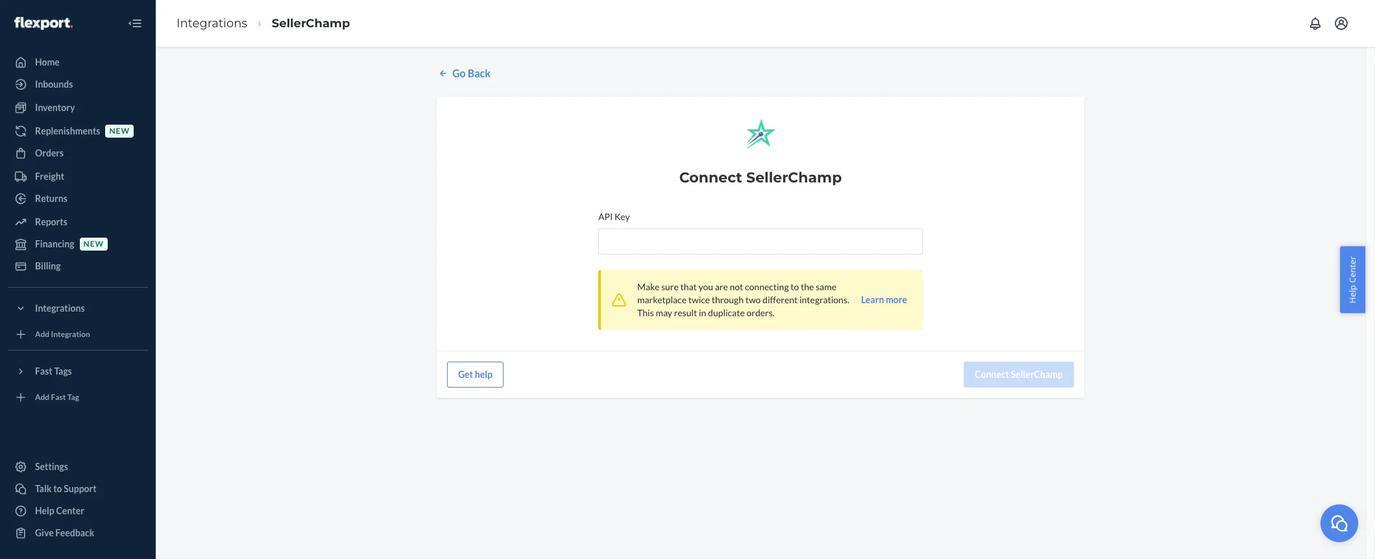 Task type: locate. For each thing, give the bounding box(es) containing it.
inventory
[[35, 102, 75, 113]]

2 add from the top
[[35, 392, 49, 402]]

integrations inside breadcrumbs navigation
[[177, 16, 247, 30]]

integrations
[[177, 16, 247, 30], [35, 303, 85, 314]]

talk to support link
[[8, 479, 148, 499]]

center
[[1347, 256, 1359, 283], [56, 505, 84, 516]]

1 vertical spatial help center
[[35, 505, 84, 516]]

0 horizontal spatial help center
[[35, 505, 84, 516]]

2 vertical spatial sellerchamp
[[1011, 369, 1063, 380]]

ojiud image
[[1330, 513, 1350, 533]]

sellerchamp
[[272, 16, 350, 30], [747, 169, 842, 186], [1011, 369, 1063, 380]]

fast left tags
[[35, 366, 52, 377]]

the
[[801, 281, 814, 292]]

help center inside help center button
[[1347, 256, 1359, 303]]

not
[[730, 281, 744, 292]]

fast
[[35, 366, 52, 377], [51, 392, 66, 402]]

reports
[[35, 216, 67, 227]]

1 vertical spatial new
[[83, 239, 104, 249]]

go back
[[453, 67, 491, 79]]

talk
[[35, 483, 52, 494]]

0 horizontal spatial center
[[56, 505, 84, 516]]

settings link
[[8, 456, 148, 477]]

0 vertical spatial add
[[35, 329, 49, 339]]

1 vertical spatial connect sellerchamp
[[975, 369, 1063, 380]]

breadcrumbs navigation
[[166, 4, 361, 42]]

through
[[712, 294, 744, 305]]

0 vertical spatial help center
[[1347, 256, 1359, 303]]

connect
[[680, 169, 743, 186], [975, 369, 1010, 380]]

1 horizontal spatial center
[[1347, 256, 1359, 283]]

settings
[[35, 461, 68, 472]]

0 horizontal spatial sellerchamp
[[272, 16, 350, 30]]

None text field
[[599, 228, 923, 254]]

1 horizontal spatial help
[[1347, 285, 1359, 303]]

1 vertical spatial integrations
[[35, 303, 85, 314]]

0 vertical spatial connect
[[680, 169, 743, 186]]

new up orders link
[[109, 126, 130, 136]]

0 horizontal spatial help
[[35, 505, 54, 516]]

1 vertical spatial connect
[[975, 369, 1010, 380]]

same
[[816, 281, 837, 292]]

1 horizontal spatial to
[[791, 281, 799, 292]]

sellerchamp inside button
[[1011, 369, 1063, 380]]

to right talk
[[53, 483, 62, 494]]

0 vertical spatial sellerchamp
[[272, 16, 350, 30]]

help center link
[[8, 501, 148, 521]]

get
[[458, 369, 473, 380]]

1 vertical spatial sellerchamp
[[747, 169, 842, 186]]

integrations button
[[8, 298, 148, 319]]

returns link
[[8, 188, 148, 209]]

1 add from the top
[[35, 329, 49, 339]]

0 horizontal spatial connect
[[680, 169, 743, 186]]

home link
[[8, 52, 148, 73]]

help
[[1347, 285, 1359, 303], [35, 505, 54, 516]]

different
[[763, 294, 798, 305]]

duplicate
[[708, 307, 745, 318]]

new
[[109, 126, 130, 136], [83, 239, 104, 249]]

add fast tag link
[[8, 387, 148, 408]]

add integration
[[35, 329, 90, 339]]

2 horizontal spatial sellerchamp
[[1011, 369, 1063, 380]]

1 horizontal spatial connect sellerchamp
[[975, 369, 1063, 380]]

give feedback
[[35, 527, 94, 538]]

1 vertical spatial to
[[53, 483, 62, 494]]

0 vertical spatial new
[[109, 126, 130, 136]]

api key
[[599, 211, 630, 222]]

connect sellerchamp
[[680, 169, 842, 186], [975, 369, 1063, 380]]

new for replenishments
[[109, 126, 130, 136]]

to
[[791, 281, 799, 292], [53, 483, 62, 494]]

fast tags
[[35, 366, 72, 377]]

open notifications image
[[1308, 16, 1324, 31]]

connecting
[[745, 281, 789, 292]]

may
[[656, 307, 673, 318]]

0 vertical spatial fast
[[35, 366, 52, 377]]

open account menu image
[[1334, 16, 1350, 31]]

returns
[[35, 193, 67, 204]]

1 horizontal spatial sellerchamp
[[747, 169, 842, 186]]

integration
[[51, 329, 90, 339]]

api
[[599, 211, 613, 222]]

0 horizontal spatial connect sellerchamp
[[680, 169, 842, 186]]

0 horizontal spatial to
[[53, 483, 62, 494]]

0 vertical spatial to
[[791, 281, 799, 292]]

help center
[[1347, 256, 1359, 303], [35, 505, 84, 516]]

feedback
[[55, 527, 94, 538]]

to inside make sure that you are not connecting to the same marketplace twice through two different integrations. this may result in duplicate orders.
[[791, 281, 799, 292]]

0 horizontal spatial new
[[83, 239, 104, 249]]

1 horizontal spatial new
[[109, 126, 130, 136]]

that
[[681, 281, 697, 292]]

0 vertical spatial center
[[1347, 256, 1359, 283]]

financing
[[35, 238, 74, 249]]

in
[[699, 307, 707, 318]]

orders
[[35, 147, 64, 158]]

0 vertical spatial help
[[1347, 285, 1359, 303]]

1 vertical spatial help
[[35, 505, 54, 516]]

add left integration
[[35, 329, 49, 339]]

make
[[638, 281, 660, 292]]

two
[[746, 294, 761, 305]]

fast left tag
[[51, 392, 66, 402]]

you
[[699, 281, 714, 292]]

billing link
[[8, 256, 148, 277]]

add down fast tags
[[35, 392, 49, 402]]

sellerchamp link
[[272, 16, 350, 30]]

connect sellerchamp inside button
[[975, 369, 1063, 380]]

new down reports link
[[83, 239, 104, 249]]

integrations inside integrations dropdown button
[[35, 303, 85, 314]]

1 horizontal spatial connect
[[975, 369, 1010, 380]]

learn more button
[[861, 293, 908, 306]]

add
[[35, 329, 49, 339], [35, 392, 49, 402]]

back
[[468, 67, 491, 79]]

1 vertical spatial add
[[35, 392, 49, 402]]

1 horizontal spatial integrations
[[177, 16, 247, 30]]

are
[[715, 281, 728, 292]]

0 vertical spatial integrations
[[177, 16, 247, 30]]

0 horizontal spatial integrations
[[35, 303, 85, 314]]

learn
[[861, 294, 885, 305]]

twice
[[689, 294, 710, 305]]

talk to support
[[35, 483, 97, 494]]

go
[[453, 67, 466, 79]]

to left the
[[791, 281, 799, 292]]

give
[[35, 527, 54, 538]]

marketplace
[[638, 294, 687, 305]]

result
[[674, 307, 697, 318]]

orders link
[[8, 143, 148, 164]]

learn more
[[861, 294, 908, 305]]

1 horizontal spatial help center
[[1347, 256, 1359, 303]]

this
[[638, 307, 654, 318]]



Task type: describe. For each thing, give the bounding box(es) containing it.
0 vertical spatial connect sellerchamp
[[680, 169, 842, 186]]

inbounds
[[35, 79, 73, 90]]

inventory link
[[8, 97, 148, 118]]

new for financing
[[83, 239, 104, 249]]

tags
[[54, 366, 72, 377]]

reports link
[[8, 212, 148, 232]]

make sure that you are not connecting to the same marketplace twice through two different integrations. this may result in duplicate orders.
[[638, 281, 850, 318]]

integrations.
[[800, 294, 850, 305]]

fast inside 'dropdown button'
[[35, 366, 52, 377]]

help center button
[[1341, 246, 1366, 313]]

inbounds link
[[8, 74, 148, 95]]

get help button
[[447, 362, 504, 388]]

replenishments
[[35, 125, 100, 136]]

go back button
[[437, 66, 491, 81]]

close navigation image
[[127, 16, 143, 31]]

1 vertical spatial fast
[[51, 392, 66, 402]]

add integration link
[[8, 324, 148, 345]]

add for add integration
[[35, 329, 49, 339]]

home
[[35, 56, 60, 68]]

add for add fast tag
[[35, 392, 49, 402]]

tag
[[67, 392, 79, 402]]

sellerchamp inside breadcrumbs navigation
[[272, 16, 350, 30]]

more
[[886, 294, 908, 305]]

connect sellerchamp button
[[964, 362, 1075, 388]]

connect inside button
[[975, 369, 1010, 380]]

key
[[615, 211, 630, 222]]

help center inside help center link
[[35, 505, 84, 516]]

flexport logo image
[[14, 17, 73, 30]]

integrations link
[[177, 16, 247, 30]]

freight
[[35, 171, 64, 182]]

help
[[475, 369, 493, 380]]

give feedback button
[[8, 523, 148, 543]]

center inside button
[[1347, 256, 1359, 283]]

support
[[64, 483, 97, 494]]

add fast tag
[[35, 392, 79, 402]]

get help
[[458, 369, 493, 380]]

1 vertical spatial center
[[56, 505, 84, 516]]

orders.
[[747, 307, 775, 318]]

fast tags button
[[8, 361, 148, 382]]

sure
[[662, 281, 679, 292]]

help inside button
[[1347, 285, 1359, 303]]

freight link
[[8, 166, 148, 187]]

billing
[[35, 260, 61, 271]]



Task type: vqa. For each thing, say whether or not it's contained in the screenshot.
May
yes



